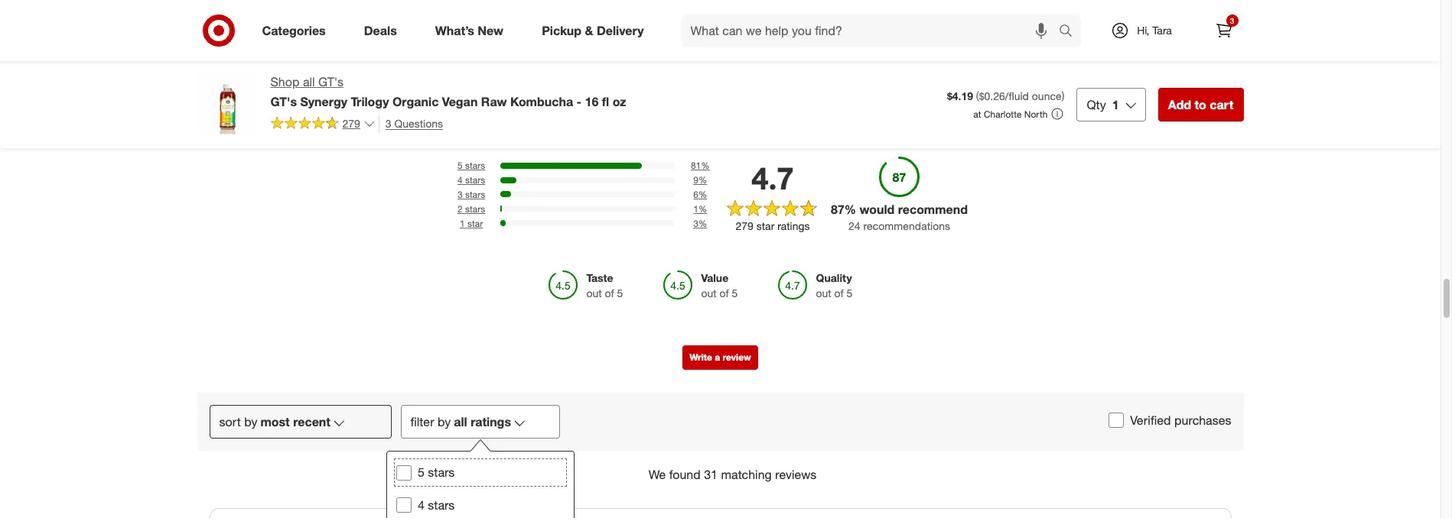 Task type: vqa. For each thing, say whether or not it's contained in the screenshot.
value
yes



Task type: locate. For each thing, give the bounding box(es) containing it.
1 horizontal spatial ratings
[[778, 219, 810, 232]]

synergy
[[300, 94, 347, 109]]

279 down trilogy
[[342, 117, 360, 130]]

0 horizontal spatial all
[[303, 74, 315, 90]]

4 right "4 stars" "option"
[[417, 498, 424, 513]]

out for taste out of 5
[[587, 287, 602, 300]]

gt's up synergy
[[318, 74, 344, 90]]

3 right tara
[[1230, 16, 1235, 25]]

all right "filter"
[[454, 415, 467, 430]]

out down 'taste'
[[587, 287, 602, 300]]

0 horizontal spatial gt's
[[271, 94, 297, 109]]

a
[[715, 352, 720, 364]]

& right ratings
[[739, 107, 751, 128]]

1 horizontal spatial by
[[438, 415, 451, 430]]

)
[[1062, 90, 1065, 103]]

1 star
[[460, 218, 483, 229]]

1 of from the left
[[605, 287, 614, 300]]

1 horizontal spatial star
[[757, 219, 775, 232]]

3 stars
[[458, 189, 485, 200]]

of inside quality out of 5
[[835, 287, 844, 300]]

taste out of 5
[[587, 272, 623, 300]]

1 vertical spatial 1
[[694, 203, 699, 215]]

1 vertical spatial all
[[454, 415, 467, 430]]

5 stars right 5 stars option
[[417, 465, 454, 481]]

0 horizontal spatial 4 stars
[[417, 498, 454, 513]]

2 horizontal spatial of
[[835, 287, 844, 300]]

3 down trilogy
[[386, 117, 392, 130]]

of down the quality
[[835, 287, 844, 300]]

1 vertical spatial 4 stars
[[417, 498, 454, 513]]

0 vertical spatial &
[[585, 23, 593, 38]]

3 up 2
[[458, 189, 463, 200]]

out inside quality out of 5
[[816, 287, 832, 300]]

1 horizontal spatial out
[[701, 287, 717, 300]]

ratings
[[778, 219, 810, 232], [471, 415, 511, 430]]

1 vertical spatial 4
[[417, 498, 424, 513]]

1 by from the left
[[244, 415, 257, 430]]

0 horizontal spatial by
[[244, 415, 257, 430]]

5 inside quality out of 5
[[847, 287, 853, 300]]

0 horizontal spatial ratings
[[471, 415, 511, 430]]

2 horizontal spatial out
[[816, 287, 832, 300]]

1 horizontal spatial 5 stars
[[458, 160, 485, 172]]

quality out of 5
[[816, 272, 853, 300]]

4 stars
[[458, 175, 485, 186], [417, 498, 454, 513]]

write a review button
[[683, 346, 758, 371]]

deals
[[364, 23, 397, 38]]

1 horizontal spatial &
[[739, 107, 751, 128]]

quality
[[816, 272, 852, 285]]

2 by from the left
[[438, 415, 451, 430]]

1 for %
[[694, 203, 699, 215]]

all inside the shop all gt's gt's synergy trilogy organic vegan raw kombucha - 16 fl oz
[[303, 74, 315, 90]]

1 horizontal spatial 4
[[458, 175, 463, 186]]

out down value
[[701, 287, 717, 300]]

add
[[1168, 97, 1192, 112]]

gt's
[[318, 74, 344, 90], [271, 94, 297, 109]]

3 for 3 %
[[694, 218, 699, 229]]

by right "filter"
[[438, 415, 451, 430]]

by right sort
[[244, 415, 257, 430]]

% for 3
[[699, 218, 707, 229]]

5 stars
[[458, 160, 485, 172], [417, 465, 454, 481]]

0 horizontal spatial 4
[[417, 498, 424, 513]]

%
[[701, 160, 710, 172], [699, 175, 707, 186], [699, 189, 707, 200], [845, 202, 856, 218], [699, 203, 707, 215], [699, 218, 707, 229]]

1 horizontal spatial 1
[[694, 203, 699, 215]]

of down value
[[720, 287, 729, 300]]

1 out from the left
[[587, 287, 602, 300]]

1 horizontal spatial 4 stars
[[458, 175, 485, 186]]

of inside taste out of 5
[[605, 287, 614, 300]]

4
[[458, 175, 463, 186], [417, 498, 424, 513]]

qty 1
[[1087, 97, 1119, 112]]

3 down 1 %
[[694, 218, 699, 229]]

1 vertical spatial 5 stars
[[417, 465, 454, 481]]

/fluid
[[1005, 90, 1029, 103]]

% for 1
[[699, 203, 707, 215]]

1 horizontal spatial 279
[[736, 219, 754, 232]]

2 horizontal spatial 1
[[1113, 97, 1119, 112]]

ratings down 4.7
[[778, 219, 810, 232]]

2 vertical spatial 1
[[460, 218, 465, 229]]

% up 1 %
[[699, 189, 707, 200]]

3 out from the left
[[816, 287, 832, 300]]

1 vertical spatial 279
[[736, 219, 754, 232]]

cart
[[1210, 97, 1234, 112]]

279
[[342, 117, 360, 130], [736, 219, 754, 232]]

add to cart
[[1168, 97, 1234, 112]]

out inside value out of 5
[[701, 287, 717, 300]]

what's new link
[[422, 14, 523, 47]]

1
[[1113, 97, 1119, 112], [694, 203, 699, 215], [460, 218, 465, 229]]

out inside taste out of 5
[[587, 287, 602, 300]]

search button
[[1052, 14, 1089, 51]]

all right shop
[[303, 74, 315, 90]]

hi, tara
[[1137, 24, 1172, 37]]

1 horizontal spatial of
[[720, 287, 729, 300]]

4 up 3 stars
[[458, 175, 463, 186]]

ratings right "filter"
[[471, 415, 511, 430]]

& right pickup
[[585, 23, 593, 38]]

matching
[[721, 468, 772, 483]]

stars for 3
[[465, 189, 485, 200]]

5
[[458, 160, 463, 172], [617, 287, 623, 300], [732, 287, 738, 300], [847, 287, 853, 300], [417, 465, 424, 481]]

gt's down shop
[[271, 94, 297, 109]]

1 down 6
[[694, 203, 699, 215]]

0 horizontal spatial star
[[468, 218, 483, 229]]

tara
[[1153, 24, 1172, 37]]

4.7
[[752, 160, 794, 196]]

of inside value out of 5
[[720, 287, 729, 300]]

at charlotte north
[[974, 109, 1048, 120]]

out down the quality
[[816, 287, 832, 300]]

filter by all ratings
[[411, 415, 511, 430]]

verified
[[1130, 413, 1171, 428]]

0 horizontal spatial 279
[[342, 117, 360, 130]]

% down 6 %
[[699, 203, 707, 215]]

star
[[468, 218, 483, 229], [757, 219, 775, 232]]

279 star ratings
[[736, 219, 810, 232]]

% up 24
[[845, 202, 856, 218]]

1 down 2
[[460, 218, 465, 229]]

5 stars up 3 stars
[[458, 160, 485, 172]]

3 of from the left
[[835, 287, 844, 300]]

2 out from the left
[[701, 287, 717, 300]]

5 inside value out of 5
[[732, 287, 738, 300]]

0 horizontal spatial &
[[585, 23, 593, 38]]

4 stars right "4 stars" "option"
[[417, 498, 454, 513]]

279 link
[[271, 115, 376, 134]]

stars for 4
[[465, 175, 485, 186]]

star down 4.7
[[757, 219, 775, 232]]

0 horizontal spatial 1
[[460, 218, 465, 229]]

star for 1
[[468, 218, 483, 229]]

1 vertical spatial ratings
[[471, 415, 511, 430]]

out
[[587, 287, 602, 300], [701, 287, 717, 300], [816, 287, 832, 300]]

4 stars checkbox
[[396, 499, 411, 514]]

of
[[605, 287, 614, 300], [720, 287, 729, 300], [835, 287, 844, 300]]

$4.19 ( $0.26 /fluid ounce )
[[947, 90, 1065, 103]]

2 of from the left
[[720, 287, 729, 300]]

0 vertical spatial 279
[[342, 117, 360, 130]]

5 inside taste out of 5
[[617, 287, 623, 300]]

1 right qty
[[1113, 97, 1119, 112]]

value out of 5
[[701, 272, 738, 300]]

of down 'taste'
[[605, 287, 614, 300]]

1 vertical spatial gt's
[[271, 94, 297, 109]]

star down 2 stars
[[468, 218, 483, 229]]

0 vertical spatial 5 stars
[[458, 160, 485, 172]]

What can we help you find? suggestions appear below search field
[[682, 14, 1063, 47]]

% for 81
[[701, 160, 710, 172]]

0 horizontal spatial of
[[605, 287, 614, 300]]

% down 1 %
[[699, 218, 707, 229]]

4 stars up 3 stars
[[458, 175, 485, 186]]

0 vertical spatial ratings
[[778, 219, 810, 232]]

1 horizontal spatial gt's
[[318, 74, 344, 90]]

31
[[704, 468, 718, 483]]

% inside 87 % would recommend 24 recommendations
[[845, 202, 856, 218]]

out for quality out of 5
[[816, 287, 832, 300]]

sort by most recent
[[219, 415, 331, 430]]

guest ratings & reviews
[[615, 107, 826, 128]]

reviews
[[775, 468, 817, 483]]

guest
[[615, 107, 665, 128]]

% for 6
[[699, 189, 707, 200]]

0 horizontal spatial out
[[587, 287, 602, 300]]

0 vertical spatial all
[[303, 74, 315, 90]]

% up 6 %
[[699, 175, 707, 186]]

by
[[244, 415, 257, 430], [438, 415, 451, 430]]

279 right the 3 %
[[736, 219, 754, 232]]

filter
[[411, 415, 434, 430]]

Verified purchases checkbox
[[1109, 413, 1124, 429]]

$0.26
[[979, 90, 1005, 103]]

&
[[585, 23, 593, 38], [739, 107, 751, 128]]

1 vertical spatial &
[[739, 107, 751, 128]]

87
[[831, 202, 845, 218]]

3
[[1230, 16, 1235, 25], [386, 117, 392, 130], [458, 189, 463, 200], [694, 218, 699, 229]]

% for 9
[[699, 175, 707, 186]]

279 for 279
[[342, 117, 360, 130]]

% up 9 %
[[701, 160, 710, 172]]



Task type: describe. For each thing, give the bounding box(es) containing it.
taste
[[587, 272, 613, 285]]

2
[[458, 203, 463, 215]]

what's
[[435, 23, 474, 38]]

of for quality
[[835, 287, 844, 300]]

1 horizontal spatial all
[[454, 415, 467, 430]]

shop all gt's gt's synergy trilogy organic vegan raw kombucha - 16 fl oz
[[271, 74, 626, 109]]

by for filter by
[[438, 415, 451, 430]]

1 for star
[[460, 218, 465, 229]]

write
[[690, 352, 712, 364]]

found
[[669, 468, 701, 483]]

review
[[723, 352, 751, 364]]

3 link
[[1207, 14, 1241, 47]]

value
[[701, 272, 729, 285]]

24
[[849, 220, 861, 233]]

1 %
[[694, 203, 707, 215]]

most
[[261, 415, 290, 430]]

0 horizontal spatial 5 stars
[[417, 465, 454, 481]]

categories link
[[249, 14, 345, 47]]

write a review
[[690, 352, 751, 364]]

5 for value out of 5
[[732, 287, 738, 300]]

of for value
[[720, 287, 729, 300]]

(
[[976, 90, 979, 103]]

pickup & delivery link
[[529, 14, 663, 47]]

of for taste
[[605, 287, 614, 300]]

questions
[[395, 117, 443, 130]]

kombucha
[[510, 94, 573, 109]]

9
[[694, 175, 699, 186]]

new
[[478, 23, 504, 38]]

87 % would recommend 24 recommendations
[[831, 202, 968, 233]]

5 for quality out of 5
[[847, 287, 853, 300]]

16
[[585, 94, 599, 109]]

3 questions link
[[379, 115, 443, 133]]

would
[[860, 202, 895, 218]]

deals link
[[351, 14, 416, 47]]

vegan
[[442, 94, 478, 109]]

0 vertical spatial gt's
[[318, 74, 344, 90]]

fl
[[602, 94, 609, 109]]

ounce
[[1032, 90, 1062, 103]]

3 for 3
[[1230, 16, 1235, 25]]

add to cart button
[[1158, 88, 1244, 122]]

% for 87
[[845, 202, 856, 218]]

shop
[[271, 74, 300, 90]]

trilogy
[[351, 94, 389, 109]]

0 vertical spatial 4 stars
[[458, 175, 485, 186]]

ratings
[[670, 107, 734, 128]]

reviews
[[756, 107, 826, 128]]

hi,
[[1137, 24, 1150, 37]]

at
[[974, 109, 982, 120]]

image of gt's synergy trilogy organic vegan raw kombucha - 16 fl oz image
[[197, 73, 258, 135]]

5 for taste out of 5
[[617, 287, 623, 300]]

6
[[694, 189, 699, 200]]

stars for 2
[[465, 203, 485, 215]]

verified purchases
[[1130, 413, 1232, 428]]

sort
[[219, 415, 241, 430]]

$4.19
[[947, 90, 973, 103]]

5 stars checkbox
[[396, 466, 411, 481]]

3 for 3 stars
[[458, 189, 463, 200]]

search
[[1052, 24, 1089, 39]]

81 %
[[691, 160, 710, 172]]

to
[[1195, 97, 1207, 112]]

what's new
[[435, 23, 504, 38]]

oz
[[613, 94, 626, 109]]

we
[[649, 468, 666, 483]]

6 %
[[694, 189, 707, 200]]

raw
[[481, 94, 507, 109]]

delivery
[[597, 23, 644, 38]]

2 stars
[[458, 203, 485, 215]]

recommendations
[[864, 220, 950, 233]]

0 vertical spatial 1
[[1113, 97, 1119, 112]]

categories
[[262, 23, 326, 38]]

9 %
[[694, 175, 707, 186]]

recent
[[293, 415, 331, 430]]

purchases
[[1175, 413, 1232, 428]]

pickup & delivery
[[542, 23, 644, 38]]

charlotte
[[984, 109, 1022, 120]]

organic
[[393, 94, 439, 109]]

279 for 279 star ratings
[[736, 219, 754, 232]]

star for 279
[[757, 219, 775, 232]]

by for sort by
[[244, 415, 257, 430]]

81
[[691, 160, 701, 172]]

stars for 5
[[465, 160, 485, 172]]

-
[[577, 94, 582, 109]]

recommend
[[898, 202, 968, 218]]

3 questions
[[386, 117, 443, 130]]

out for value out of 5
[[701, 287, 717, 300]]

qty
[[1087, 97, 1106, 112]]

we found 31 matching reviews
[[649, 468, 817, 483]]

0 vertical spatial 4
[[458, 175, 463, 186]]

3 for 3 questions
[[386, 117, 392, 130]]

3 %
[[694, 218, 707, 229]]

pickup
[[542, 23, 582, 38]]

north
[[1025, 109, 1048, 120]]



